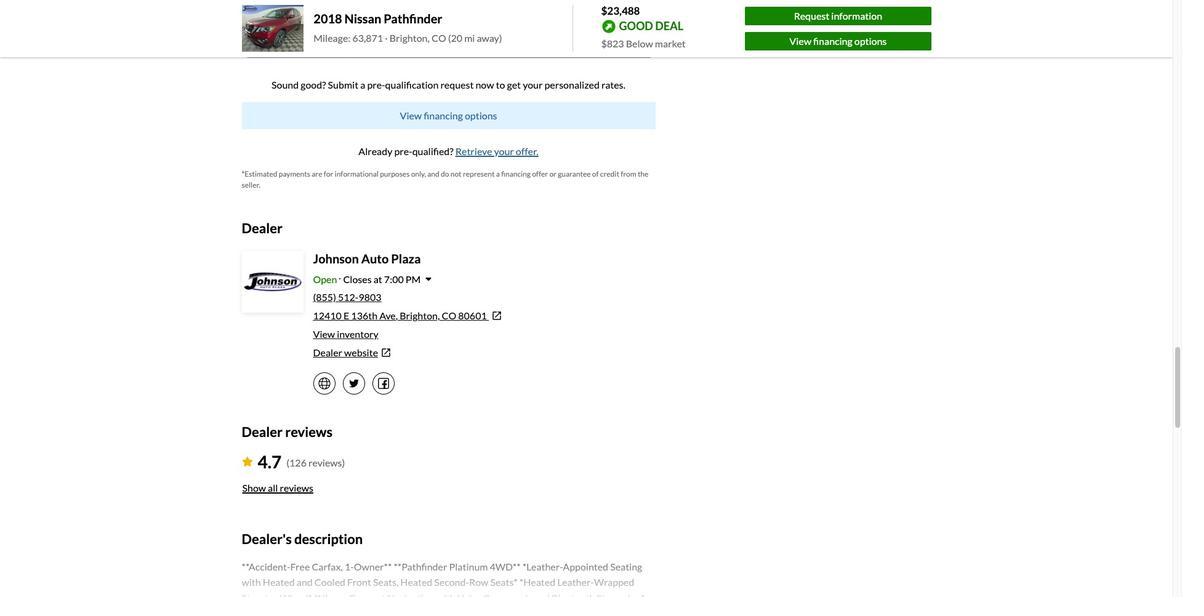 Task type: vqa. For each thing, say whether or not it's contained in the screenshot.
the bottom Dealer
yes



Task type: describe. For each thing, give the bounding box(es) containing it.
63,871
[[352, 32, 383, 44]]

information
[[831, 10, 882, 21]]

appointed
[[563, 561, 608, 572]]

48
[[385, 36, 395, 47]]

johnson auto plaza
[[313, 251, 421, 266]]

dealer website
[[313, 347, 378, 358]]

are
[[312, 169, 322, 178]]

0 horizontal spatial view financing options
[[400, 109, 497, 121]]

row
[[469, 576, 488, 588]]

$823
[[601, 37, 624, 49]]

caret down image
[[426, 274, 432, 284]]

1-
[[345, 561, 354, 572]]

below
[[626, 37, 653, 49]]

0 horizontal spatial view
[[313, 328, 335, 340]]

johnson
[[313, 251, 359, 266]]

the
[[638, 169, 649, 178]]

co inside 2018 nissan pathfinder mileage: 63,871 · brighton, co (20 mi away)
[[432, 32, 446, 44]]

free
[[290, 561, 310, 572]]

sound
[[272, 79, 299, 90]]

60 mo
[[488, 36, 512, 47]]

2 horizontal spatial financing
[[813, 35, 853, 47]]

rates.
[[602, 79, 625, 90]]

*nissan
[[314, 592, 347, 597]]

request
[[440, 79, 474, 90]]

informational
[[335, 169, 379, 178]]

johnson auto plaza link
[[313, 251, 421, 266]]

1 vertical spatial your
[[494, 145, 514, 157]]

e
[[344, 310, 349, 321]]

steering
[[242, 592, 278, 597]]

0 vertical spatial view
[[789, 35, 811, 47]]

view inventory
[[313, 328, 378, 340]]

all
[[268, 482, 278, 494]]

and inside *estimated payments are for informational purposes only, and do not represent a financing offer or guarantee of credit from the seller.
[[427, 169, 439, 178]]

0 horizontal spatial financing
[[424, 109, 463, 121]]

front
[[347, 576, 371, 588]]

1 horizontal spatial with
[[436, 592, 455, 597]]

show
[[242, 482, 266, 494]]

auto
[[361, 251, 389, 266]]

already
[[358, 145, 392, 157]]

cooled
[[314, 576, 345, 588]]

purposes
[[380, 169, 410, 178]]

from
[[621, 169, 636, 178]]

(855) 512-9803
[[313, 291, 381, 303]]

(855)
[[313, 291, 336, 303]]

0 vertical spatial pre-
[[367, 79, 385, 90]]

36
[[282, 36, 292, 47]]

good
[[619, 19, 653, 32]]

dealer website link
[[313, 345, 655, 360]]

,
[[396, 310, 398, 321]]

0 vertical spatial view financing options button
[[745, 32, 931, 50]]

0 horizontal spatial with
[[242, 576, 261, 588]]

reviews)
[[308, 457, 345, 469]]

not
[[451, 169, 462, 178]]

9803
[[359, 291, 381, 303]]

·
[[385, 32, 388, 44]]

seats,
[[373, 576, 398, 588]]

get
[[507, 79, 521, 90]]

**accident-free carfax, 1-owner** **pathfinder platinum 4wd** *leather-appointed seating with heated and cooled front seats, heated second-row seats* *heated leather-wrapped steering wheel* *nissan connect navigation with voice commands and bluetooth streamin
[[242, 561, 649, 597]]

dealer for dealer website
[[313, 347, 342, 358]]

0 horizontal spatial and
[[297, 576, 313, 588]]

pm
[[406, 273, 421, 285]]

$823 below market
[[601, 37, 686, 49]]

dealer for dealer reviews
[[242, 424, 283, 440]]

1 vertical spatial co
[[442, 310, 456, 321]]

2 heated from the left
[[400, 576, 432, 588]]

nissan
[[344, 11, 381, 26]]

1 horizontal spatial pre-
[[394, 145, 412, 157]]

platinum
[[449, 561, 488, 572]]

mo for 36 mo
[[293, 36, 305, 47]]

represent
[[463, 169, 495, 178]]

4.7 (126 reviews)
[[258, 452, 345, 472]]

commands
[[483, 592, 532, 597]]

view inventory link
[[313, 328, 378, 340]]

show all reviews button
[[242, 475, 314, 502]]

reviews inside 'button'
[[280, 482, 313, 494]]

1 vertical spatial view
[[400, 109, 422, 121]]

request
[[794, 10, 829, 21]]

dealer's description
[[242, 531, 363, 548]]

carfax,
[[312, 561, 343, 572]]

term
[[262, 10, 280, 20]]

1 horizontal spatial view financing options
[[789, 35, 887, 47]]

*estimated
[[242, 169, 277, 178]]

2 vertical spatial and
[[534, 592, 550, 597]]

website
[[344, 347, 378, 358]]

brighton, inside 2018 nissan pathfinder mileage: 63,871 · brighton, co (20 mi away)
[[390, 32, 430, 44]]

at
[[374, 273, 382, 285]]

second-
[[434, 576, 469, 588]]

0 vertical spatial a
[[360, 79, 365, 90]]



Task type: locate. For each thing, give the bounding box(es) containing it.
1 horizontal spatial heated
[[400, 576, 432, 588]]

show all reviews
[[242, 482, 313, 494]]

1 heated from the left
[[263, 576, 295, 588]]

qualification
[[385, 79, 439, 90]]

johnson auto plaza image
[[243, 252, 302, 312]]

*estimated payments are for informational purposes only, and do not represent a financing offer or guarantee of credit from the seller.
[[242, 169, 649, 189]]

financing down sound good? submit a pre-qualification request now to get your personalized rates.
[[424, 109, 463, 121]]

personalized
[[545, 79, 600, 90]]

48 mo
[[385, 36, 409, 47]]

view financing options button down request information button
[[745, 32, 931, 50]]

0 horizontal spatial options
[[465, 109, 497, 121]]

heated up navigation
[[400, 576, 432, 588]]

leather-
[[557, 576, 594, 588]]

2 horizontal spatial view
[[789, 35, 811, 47]]

or
[[549, 169, 557, 178]]

co left 80601
[[442, 310, 456, 321]]

payments
[[279, 169, 310, 178]]

pathfinder
[[384, 11, 442, 26]]

12410 e 136th ave , brighton, co 80601
[[313, 310, 487, 321]]

seats*
[[490, 576, 518, 588]]

4wd**
[[490, 561, 521, 572]]

0 vertical spatial dealer
[[242, 220, 283, 236]]

0 horizontal spatial pre-
[[367, 79, 385, 90]]

financing inside *estimated payments are for informational purposes only, and do not represent a financing offer or guarantee of credit from the seller.
[[501, 169, 531, 178]]

offer
[[532, 169, 548, 178]]

**accident-
[[242, 561, 290, 572]]

1 vertical spatial and
[[297, 576, 313, 588]]

mo right 60
[[500, 36, 512, 47]]

view financing options down sound good? submit a pre-qualification request now to get your personalized rates.
[[400, 109, 497, 121]]

dealer's
[[242, 531, 292, 548]]

dealer for dealer
[[242, 220, 283, 236]]

0 vertical spatial financing
[[813, 35, 853, 47]]

seller.
[[242, 180, 260, 189]]

market
[[655, 37, 686, 49]]

view down qualification
[[400, 109, 422, 121]]

pre- up purposes
[[394, 145, 412, 157]]

1 vertical spatial with
[[436, 592, 455, 597]]

dealer down seller.
[[242, 220, 283, 236]]

2 vertical spatial view
[[313, 328, 335, 340]]

a inside *estimated payments are for informational purposes only, and do not represent a financing offer or guarantee of credit from the seller.
[[496, 169, 500, 178]]

2018 nissan pathfinder image
[[242, 5, 304, 52]]

description
[[294, 531, 363, 548]]

reviews right 'all'
[[280, 482, 313, 494]]

brighton, right , on the left bottom of page
[[400, 310, 440, 321]]

loan term
[[242, 10, 280, 20]]

1 vertical spatial options
[[465, 109, 497, 121]]

(126
[[286, 457, 307, 469]]

7:00
[[384, 273, 404, 285]]

*leather-
[[523, 561, 563, 572]]

a right submit
[[360, 79, 365, 90]]

view financing options button down sound good? submit a pre-qualification request now to get your personalized rates.
[[242, 102, 655, 129]]

options for the bottommost view financing options button
[[465, 109, 497, 121]]

1 horizontal spatial options
[[854, 35, 887, 47]]

1 vertical spatial reviews
[[280, 482, 313, 494]]

seating
[[610, 561, 642, 572]]

owner**
[[354, 561, 392, 572]]

open
[[313, 273, 337, 285]]

1 horizontal spatial financing
[[501, 169, 531, 178]]

navigation
[[387, 592, 434, 597]]

1 horizontal spatial and
[[427, 169, 439, 178]]

and down *heated
[[534, 592, 550, 597]]

co left (20
[[432, 32, 446, 44]]

and up wheel*
[[297, 576, 313, 588]]

request information
[[794, 10, 882, 21]]

0 vertical spatial reviews
[[285, 424, 332, 440]]

dealer
[[242, 220, 283, 236], [313, 347, 342, 358], [242, 424, 283, 440]]

loan
[[242, 10, 260, 20]]

0 vertical spatial brighton,
[[390, 32, 430, 44]]

your right get
[[523, 79, 543, 90]]

star image
[[242, 457, 253, 467]]

view down the request
[[789, 35, 811, 47]]

mo right 72
[[603, 36, 615, 47]]

pre- right submit
[[367, 79, 385, 90]]

36 mo
[[282, 36, 305, 47]]

with down "second-"
[[436, 592, 455, 597]]

1 horizontal spatial a
[[496, 169, 500, 178]]

deal
[[655, 19, 683, 32]]

view down 12410
[[313, 328, 335, 340]]

financing left offer
[[501, 169, 531, 178]]

$23,488
[[601, 4, 640, 17]]

reviews up 4.7 (126 reviews)
[[285, 424, 332, 440]]

1 horizontal spatial view financing options button
[[745, 32, 931, 50]]

3 mo from the left
[[500, 36, 512, 47]]

0 vertical spatial your
[[523, 79, 543, 90]]

your left offer.
[[494, 145, 514, 157]]

mo right 48 on the top left
[[397, 36, 409, 47]]

do
[[441, 169, 449, 178]]

mo for 72 mo
[[603, 36, 615, 47]]

2018
[[314, 11, 342, 26]]

2 vertical spatial dealer
[[242, 424, 283, 440]]

1 vertical spatial financing
[[424, 109, 463, 121]]

inventory
[[337, 328, 378, 340]]

1 horizontal spatial your
[[523, 79, 543, 90]]

mi
[[464, 32, 475, 44]]

1 vertical spatial brighton,
[[400, 310, 440, 321]]

financing
[[813, 35, 853, 47], [424, 109, 463, 121], [501, 169, 531, 178]]

0 vertical spatial co
[[432, 32, 446, 44]]

mo
[[293, 36, 305, 47], [397, 36, 409, 47], [500, 36, 512, 47], [603, 36, 615, 47]]

72 mo
[[592, 36, 615, 47]]

options down information
[[854, 35, 887, 47]]

(20
[[448, 32, 462, 44]]

1 vertical spatial pre-
[[394, 145, 412, 157]]

reviews
[[285, 424, 332, 440], [280, 482, 313, 494]]

and left do on the left top of the page
[[427, 169, 439, 178]]

brighton, down pathfinder
[[390, 32, 430, 44]]

0 horizontal spatial heated
[[263, 576, 295, 588]]

with up steering
[[242, 576, 261, 588]]

2 horizontal spatial and
[[534, 592, 550, 597]]

offer.
[[516, 145, 539, 157]]

1 mo from the left
[[293, 36, 305, 47]]

0 vertical spatial and
[[427, 169, 439, 178]]

options down now
[[465, 109, 497, 121]]

80601
[[458, 310, 487, 321]]

your
[[523, 79, 543, 90], [494, 145, 514, 157]]

view financing options down request information button
[[789, 35, 887, 47]]

2 mo from the left
[[397, 36, 409, 47]]

connect
[[349, 592, 385, 597]]

*heated
[[520, 576, 555, 588]]

mo for 48 mo
[[397, 36, 409, 47]]

0 vertical spatial with
[[242, 576, 261, 588]]

guarantee
[[558, 169, 591, 178]]

away)
[[477, 32, 502, 44]]

qualified?
[[412, 145, 454, 157]]

(855) 512-9803 link
[[313, 291, 381, 303]]

1 vertical spatial view financing options
[[400, 109, 497, 121]]

1 vertical spatial dealer
[[313, 347, 342, 358]]

0 horizontal spatial a
[[360, 79, 365, 90]]

heated
[[263, 576, 295, 588], [400, 576, 432, 588]]

1 horizontal spatial view
[[400, 109, 422, 121]]

0 vertical spatial options
[[854, 35, 887, 47]]

view financing options
[[789, 35, 887, 47], [400, 109, 497, 121]]

1 vertical spatial view financing options button
[[242, 102, 655, 129]]

0 horizontal spatial view financing options button
[[242, 102, 655, 129]]

0 vertical spatial view financing options
[[789, 35, 887, 47]]

sound good? submit a pre-qualification request now to get your personalized rates.
[[272, 79, 625, 90]]

open closes at 7:00 pm
[[313, 273, 421, 285]]

now
[[476, 79, 494, 90]]

2 vertical spatial financing
[[501, 169, 531, 178]]

credit
[[600, 169, 619, 178]]

mo right 36
[[293, 36, 305, 47]]

4 mo from the left
[[603, 36, 615, 47]]

options for top view financing options button
[[854, 35, 887, 47]]

request information button
[[745, 7, 931, 25]]

dealer reviews
[[242, 424, 332, 440]]

for
[[324, 169, 333, 178]]

512-
[[338, 291, 359, 303]]

4.7
[[258, 452, 282, 472]]

financing down request information button
[[813, 35, 853, 47]]

retrieve your offer. link
[[455, 145, 539, 157]]

plaza
[[391, 251, 421, 266]]

1 vertical spatial a
[[496, 169, 500, 178]]

2018 nissan pathfinder mileage: 63,871 · brighton, co (20 mi away)
[[314, 11, 502, 44]]

view
[[789, 35, 811, 47], [400, 109, 422, 121], [313, 328, 335, 340]]

0 horizontal spatial your
[[494, 145, 514, 157]]

heated down the '**accident-'
[[263, 576, 295, 588]]

closes
[[343, 273, 372, 285]]

bluetooth
[[552, 592, 595, 597]]

with
[[242, 576, 261, 588], [436, 592, 455, 597]]

72
[[592, 36, 602, 47]]

dealer up "4.7"
[[242, 424, 283, 440]]

mileage:
[[314, 32, 351, 44]]

mo for 60 mo
[[500, 36, 512, 47]]

dealer down view inventory
[[313, 347, 342, 358]]

wrapped
[[594, 576, 634, 588]]

a
[[360, 79, 365, 90], [496, 169, 500, 178]]

and
[[427, 169, 439, 178], [297, 576, 313, 588], [534, 592, 550, 597]]

a right the represent
[[496, 169, 500, 178]]

**pathfinder
[[394, 561, 447, 572]]



